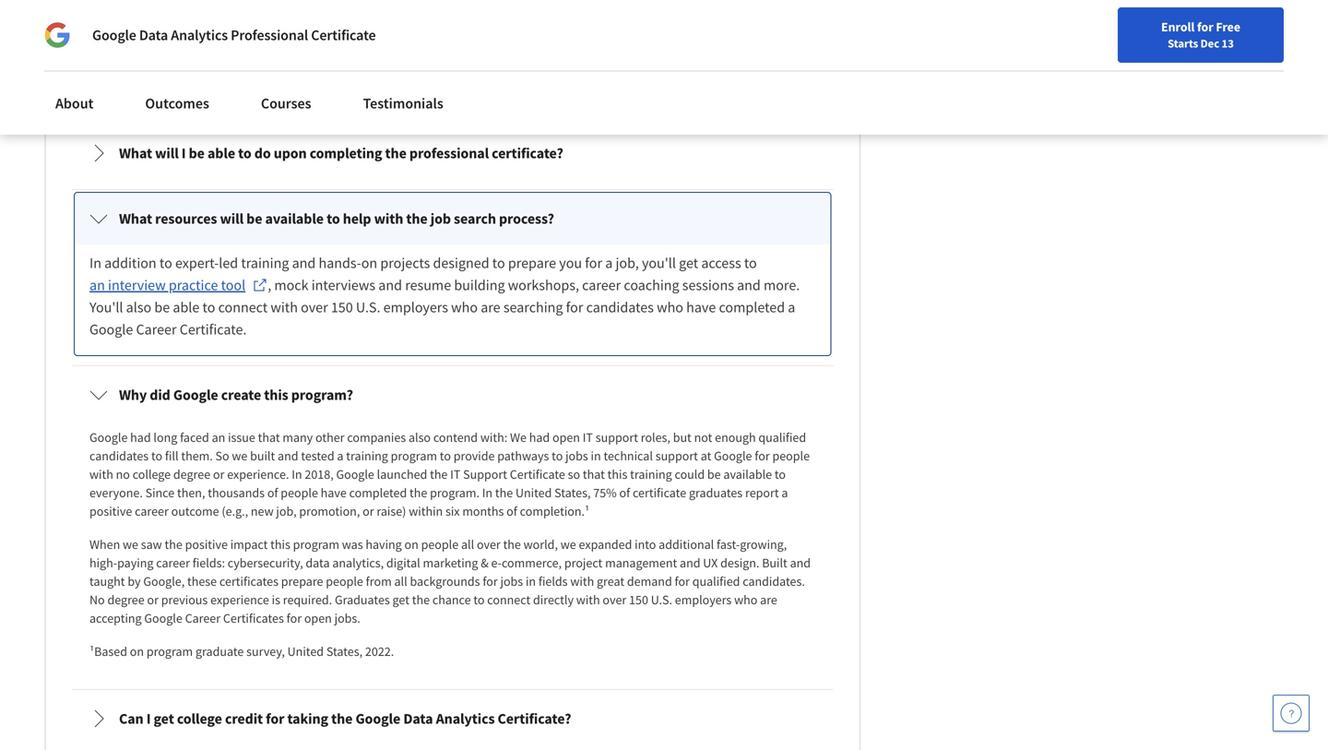Task type: vqa. For each thing, say whether or not it's contained in the screenshot.
College to the left
yes



Task type: locate. For each thing, give the bounding box(es) containing it.
0 horizontal spatial an
[[89, 276, 105, 294]]

a inside , mock interviews and resume building workshops, career coaching sessions and more. you'll also be able to connect with over 150 u.s. employers who are searching for candidates who have completed a google career certificate.
[[788, 298, 796, 316]]

an up so
[[212, 429, 225, 446]]

1 horizontal spatial 150
[[629, 591, 649, 608]]

what for what resources will be available to help with the job search process?
[[119, 209, 152, 228]]

this
[[497, 12, 520, 30], [264, 386, 288, 404], [608, 466, 628, 482], [270, 536, 290, 553]]

150 down the interviews
[[331, 298, 353, 316]]

be inside , mock interviews and resume building workshops, career coaching sessions and more. you'll also be able to connect with over 150 u.s. employers who are searching for candidates who have completed a google career certificate.
[[154, 298, 170, 316]]

0 vertical spatial over
[[301, 298, 328, 316]]

will up led
[[220, 209, 244, 228]]

0 vertical spatial completed
[[719, 298, 785, 316]]

searching
[[504, 298, 563, 316]]

to left do
[[238, 144, 252, 162]]

promotion,
[[299, 503, 360, 519]]

prepare up required.
[[281, 573, 323, 589]]

1 horizontal spatial job,
[[616, 254, 639, 272]]

impact
[[230, 536, 268, 553]]

contend
[[433, 429, 478, 446]]

all down "digital"
[[394, 573, 407, 589]]

i
[[182, 144, 186, 162], [146, 709, 151, 728]]

2 vertical spatial in
[[526, 573, 536, 589]]

career inside , mock interviews and resume building workshops, career coaching sessions and more. you'll also be able to connect with over 150 u.s. employers who are searching for candidates who have completed a google career certificate.
[[136, 320, 177, 339]]

the inside dropdown button
[[385, 144, 407, 162]]

help center image
[[1281, 702, 1303, 724]]

job
[[431, 209, 451, 228]]

an
[[180, 34, 196, 53], [89, 276, 105, 294], [212, 429, 225, 446]]

states, down jobs.
[[326, 643, 363, 660]]

college inside dropdown button
[[177, 709, 222, 728]]

in inside google had long faced an issue that many other companies also contend with: we had open it support roles, but not enough qualified candidates to fill them. so we built and tested a training program to provide pathways to jobs in technical support at google for people with no college degree or experience. in 2018, google launched the it support certificate so that this training could be available to everyone. since then, thousands of people have completed the program. in the united states, 75% of certificate graduates report a positive career outcome (e.g., new job, promotion, or raise) within six months of completion.¹
[[591, 447, 601, 464]]

did
[[150, 386, 170, 404]]

it up program.
[[450, 466, 461, 482]]

0 vertical spatial positive
[[89, 503, 132, 519]]

2 horizontal spatial that
[[704, 34, 729, 53]]

google inside dropdown button
[[173, 386, 218, 404]]

75%
[[593, 484, 617, 501]]

business
[[212, 78, 267, 97]]

data inside a career in data analytics allows you the opportunity to specialize, this just means you'll be focused on in-depth knowledge for an specific industry and your day to day work will revolve around problem solving for that industry. some common titles can include: junior data analyst, junior data scientist, hr/payroll analyst, finance analyst, operations analyst, business intelligence analyst, healthcare analyst and many more.
[[157, 12, 184, 30]]

1 vertical spatial available
[[724, 466, 772, 482]]

job, right new
[[276, 503, 297, 519]]

0 horizontal spatial also
[[126, 298, 151, 316]]

0 vertical spatial certificate
[[311, 26, 376, 44]]

1 horizontal spatial get
[[393, 591, 410, 608]]

a
[[89, 12, 98, 30]]

this up cybersecurity,
[[270, 536, 290, 553]]

2 horizontal spatial in
[[482, 484, 493, 501]]

you up industry
[[288, 12, 311, 30]]

menu item
[[976, 18, 1095, 78]]

0 vertical spatial u.s.
[[356, 298, 381, 316]]

or inside when we saw the positive impact this program was having on people all over the world, we expanded into additional fast-growing, high-paying career fields: cybersecurity, data analytics, digital marketing & e-commerce, project management and ux design. built and taught by google, these certificates prepare people from all backgrounds for jobs in fields with great demand for qualified candidates. no degree or previous experience is required. graduates get the chance to connect directly with over 150 u.s. employers who are accepting google career certificates for open jobs.
[[147, 591, 159, 608]]

you
[[288, 12, 311, 30], [559, 254, 582, 272]]

1 vertical spatial jobs
[[501, 573, 523, 589]]

also
[[126, 298, 151, 316], [409, 429, 431, 446]]

0 vertical spatial 150
[[331, 298, 353, 316]]

connect down tool
[[218, 298, 268, 316]]

for down workshops,
[[566, 298, 583, 316]]

1 vertical spatial are
[[760, 591, 778, 608]]

have inside , mock interviews and resume building workshops, career coaching sessions and more. you'll also be able to connect with over 150 u.s. employers who are searching for candidates who have completed a google career certificate.
[[687, 298, 716, 316]]

13
[[1222, 36, 1234, 51]]

an interview practice tool link
[[89, 274, 268, 296]]

candidates down coaching
[[586, 298, 654, 316]]

available
[[265, 209, 324, 228], [724, 466, 772, 482]]

what inside dropdown button
[[119, 209, 152, 228]]

positive
[[89, 503, 132, 519], [185, 536, 228, 553]]

open up so
[[553, 429, 580, 446]]

able left do
[[208, 144, 235, 162]]

degree
[[173, 466, 211, 482], [107, 591, 145, 608]]

to inside when we saw the positive impact this program was having on people all over the world, we expanded into additional fast-growing, high-paying career fields: cybersecurity, data analytics, digital marketing & e-commerce, project management and ux design. built and taught by google, these certificates prepare people from all backgrounds for jobs in fields with great demand for qualified candidates. no degree or previous experience is required. graduates get the chance to connect directly with over 150 u.s. employers who are accepting google career certificates for open jobs.
[[474, 591, 485, 608]]

1 vertical spatial have
[[321, 484, 347, 501]]

you up workshops,
[[559, 254, 582, 272]]

get down "digital"
[[393, 591, 410, 608]]

1 vertical spatial training
[[346, 447, 388, 464]]

0 vertical spatial employers
[[383, 298, 448, 316]]

analyst, up testimonials
[[371, 56, 420, 75]]

are
[[481, 298, 501, 316], [760, 591, 778, 608]]

1 horizontal spatial program
[[293, 536, 339, 553]]

2 horizontal spatial training
[[630, 466, 672, 482]]

for down enough
[[755, 447, 770, 464]]

qualified right enough
[[759, 429, 806, 446]]

candidates up no
[[89, 447, 149, 464]]

are inside when we saw the positive impact this program was having on people all over the world, we expanded into additional fast-growing, high-paying career fields: cybersecurity, data analytics, digital marketing & e-commerce, project management and ux design. built and taught by google, these certificates prepare people from all backgrounds for jobs in fields with great demand for qualified candidates. no degree or previous experience is required. graduates get the chance to connect directly with over 150 u.s. employers who are accepting google career certificates for open jobs.
[[760, 591, 778, 608]]

1 vertical spatial positive
[[185, 536, 228, 553]]

many inside a career in data analytics allows you the opportunity to specialize, this just means you'll be focused on in-depth knowledge for an specific industry and your day to day work will revolve around problem solving for that industry. some common titles can include: junior data analyst, junior data scientist, hr/payroll analyst, finance analyst, operations analyst, business intelligence analyst, healthcare analyst and many more.
[[541, 78, 576, 97]]

0 vertical spatial or
[[213, 466, 225, 482]]

have down sessions
[[687, 298, 716, 316]]

also inside google had long faced an issue that many other companies also contend with: we had open it support roles, but not enough qualified candidates to fill them. so we built and tested a training program to provide pathways to jobs in technical support at google for people with no college degree or experience. in 2018, google launched the it support certificate so that this training could be available to everyone. since then, thousands of people have completed the program. in the united states, 75% of certificate graduates report a positive career outcome (e.g., new job, promotion, or raise) within six months of completion.¹
[[409, 429, 431, 446]]

0 vertical spatial united
[[516, 484, 552, 501]]

and down projects
[[379, 276, 402, 294]]

all up marketing
[[461, 536, 474, 553]]

0 vertical spatial in
[[142, 12, 154, 30]]

completed down sessions
[[719, 298, 785, 316]]

0 vertical spatial all
[[461, 536, 474, 553]]

0 horizontal spatial will
[[155, 144, 179, 162]]

ux
[[703, 554, 718, 571]]

positive inside google had long faced an issue that many other companies also contend with: we had open it support roles, but not enough qualified candidates to fill them. so we built and tested a training program to provide pathways to jobs in technical support at google for people with no college degree or experience. in 2018, google launched the it support certificate so that this training could be available to everyone. since then, thousands of people have completed the program. in the united states, 75% of certificate graduates report a positive career outcome (e.g., new job, promotion, or raise) within six months of completion.¹
[[89, 503, 132, 519]]

1 vertical spatial it
[[450, 466, 461, 482]]

more. down the hr/payroll
[[579, 78, 615, 97]]

united up completion.¹ at the left
[[516, 484, 552, 501]]

1 vertical spatial connect
[[487, 591, 531, 608]]

1 vertical spatial in
[[591, 447, 601, 464]]

candidates inside google had long faced an issue that many other companies also contend with: we had open it support roles, but not enough qualified candidates to fill them. so we built and tested a training program to provide pathways to jobs in technical support at google for people with no college degree or experience. in 2018, google launched the it support certificate so that this training could be available to everyone. since then, thousands of people have completed the program. in the united states, 75% of certificate graduates report a positive career outcome (e.g., new job, promotion, or raise) within six months of completion.¹
[[89, 447, 149, 464]]

1 vertical spatial support
[[656, 447, 698, 464]]

process?
[[499, 209, 554, 228]]

long
[[154, 429, 177, 446]]

by
[[128, 573, 141, 589]]

fields
[[539, 573, 568, 589]]

then,
[[177, 484, 205, 501]]

this up revolve
[[497, 12, 520, 30]]

project
[[564, 554, 603, 571]]

demand
[[627, 573, 672, 589]]

career up 'google,'
[[156, 554, 190, 571]]

to up report
[[775, 466, 786, 482]]

be inside a career in data analytics allows you the opportunity to specialize, this just means you'll be focused on in-depth knowledge for an specific industry and your day to day work will revolve around problem solving for that industry. some common titles can include: junior data analyst, junior data scientist, hr/payroll analyst, finance analyst, operations analyst, business intelligence analyst, healthcare analyst and many more.
[[629, 12, 645, 30]]

1 junior from the left
[[297, 56, 337, 75]]

1 horizontal spatial career
[[185, 610, 221, 626]]

will
[[461, 34, 483, 53], [155, 144, 179, 162], [220, 209, 244, 228]]

2 horizontal spatial get
[[679, 254, 699, 272]]

to inside , mock interviews and resume building workshops, career coaching sessions and more. you'll also be able to connect with over 150 u.s. employers who are searching for candidates who have completed a google career certificate.
[[203, 298, 215, 316]]

degree inside google had long faced an issue that many other companies also contend with: we had open it support roles, but not enough qualified candidates to fill them. so we built and tested a training program to provide pathways to jobs in technical support at google for people with no college degree or experience. in 2018, google launched the it support certificate so that this training could be available to everyone. since then, thousands of people have completed the program. in the united states, 75% of certificate graduates report a positive career outcome (e.g., new job, promotion, or raise) within six months of completion.¹
[[173, 466, 211, 482]]

able
[[208, 144, 235, 162], [173, 298, 200, 316]]

people up marketing
[[421, 536, 459, 553]]

to up certificate.
[[203, 298, 215, 316]]

college up since
[[133, 466, 171, 482]]

None search field
[[263, 12, 567, 48]]

0 vertical spatial analytics
[[171, 26, 228, 44]]

1 horizontal spatial candidates
[[586, 298, 654, 316]]

1 vertical spatial employers
[[675, 591, 732, 608]]

analyst, down titles
[[161, 78, 210, 97]]

0 horizontal spatial you
[[288, 12, 311, 30]]

companies
[[347, 429, 406, 446]]

google inside , mock interviews and resume building workshops, career coaching sessions and more. you'll also be able to connect with over 150 u.s. employers who are searching for candidates who have completed a google career certificate.
[[89, 320, 133, 339]]

0 horizontal spatial i
[[146, 709, 151, 728]]

training down "companies"
[[346, 447, 388, 464]]

0 vertical spatial job,
[[616, 254, 639, 272]]

testimonials
[[363, 94, 444, 113]]

2 horizontal spatial will
[[461, 34, 483, 53]]

2 junior from the left
[[423, 56, 463, 75]]

u.s. down demand
[[651, 591, 673, 608]]

career left coaching
[[582, 276, 621, 294]]

1 horizontal spatial will
[[220, 209, 244, 228]]

1 horizontal spatial employers
[[675, 591, 732, 608]]

(e.g.,
[[222, 503, 248, 519]]

job, left you'll
[[616, 254, 639, 272]]

what inside dropdown button
[[119, 144, 152, 162]]

program down promotion,
[[293, 536, 339, 553]]

career inside when we saw the positive impact this program was having on people all over the world, we expanded into additional fast-growing, high-paying career fields: cybersecurity, data analytics, digital marketing & e-commerce, project management and ux design. built and taught by google, these certificates prepare people from all backgrounds for jobs in fields with great demand for qualified candidates. no degree or previous experience is required. graduates get the chance to connect directly with over 150 u.s. employers who are accepting google career certificates for open jobs.
[[156, 554, 190, 571]]

so
[[215, 447, 229, 464]]

0 horizontal spatial completed
[[349, 484, 407, 501]]

1 horizontal spatial able
[[208, 144, 235, 162]]

designed
[[433, 254, 490, 272]]

1 vertical spatial 150
[[629, 591, 649, 608]]

also left contend
[[409, 429, 431, 446]]

are down candidates.
[[760, 591, 778, 608]]

with down great
[[576, 591, 600, 608]]

them.
[[181, 447, 213, 464]]

0 horizontal spatial job,
[[276, 503, 297, 519]]

google right did
[[173, 386, 218, 404]]

united right 'survey,'
[[288, 643, 324, 660]]

career inside a career in data analytics allows you the opportunity to specialize, this just means you'll be focused on in-depth knowledge for an specific industry and your day to day work will revolve around problem solving for that industry. some common titles can include: junior data analyst, junior data scientist, hr/payroll analyst, finance analyst, operations analyst, business intelligence analyst, healthcare analyst and many more.
[[100, 12, 139, 30]]

knowledge
[[89, 34, 157, 53]]

a
[[605, 254, 613, 272], [788, 298, 796, 316], [337, 447, 344, 464], [782, 484, 788, 501]]

0 horizontal spatial employers
[[383, 298, 448, 316]]

to inside dropdown button
[[327, 209, 340, 228]]

1 horizontal spatial jobs
[[566, 447, 588, 464]]

1 horizontal spatial united
[[516, 484, 552, 501]]

1 horizontal spatial or
[[213, 466, 225, 482]]

that up built
[[258, 429, 280, 446]]

over up &
[[477, 536, 501, 553]]

have
[[687, 298, 716, 316], [321, 484, 347, 501]]

an up titles
[[180, 34, 196, 53]]

for up finance
[[684, 34, 701, 53]]

career
[[100, 12, 139, 30], [582, 276, 621, 294], [135, 503, 169, 519], [156, 554, 190, 571]]

1 horizontal spatial available
[[724, 466, 772, 482]]

will inside a career in data analytics allows you the opportunity to specialize, this just means you'll be focused on in-depth knowledge for an specific industry and your day to day work will revolve around problem solving for that industry. some common titles can include: junior data analyst, junior data scientist, hr/payroll analyst, finance analyst, operations analyst, business intelligence analyst, healthcare analyst and many more.
[[461, 34, 483, 53]]

get inside dropdown button
[[154, 709, 174, 728]]

who down candidates.
[[734, 591, 758, 608]]

1 horizontal spatial over
[[477, 536, 501, 553]]

career inside when we saw the positive impact this program was having on people all over the world, we expanded into additional fast-growing, high-paying career fields: cybersecurity, data analytics, digital marketing & e-commerce, project management and ux design. built and taught by google, these certificates prepare people from all backgrounds for jobs in fields with great demand for qualified candidates. no degree or previous experience is required. graduates get the chance to connect directly with over 150 u.s. employers who are accepting google career certificates for open jobs.
[[185, 610, 221, 626]]

junior
[[297, 56, 337, 75], [423, 56, 463, 75]]

to up the building
[[492, 254, 505, 272]]

program left 'graduate' at the left bottom of page
[[147, 643, 193, 660]]

for inside dropdown button
[[266, 709, 285, 728]]

you'll
[[592, 12, 626, 30]]

we inside google had long faced an issue that many other companies also contend with: we had open it support roles, but not enough qualified candidates to fill them. so we built and tested a training program to provide pathways to jobs in technical support at google for people with no college degree or experience. in 2018, google launched the it support certificate so that this training could be available to everyone. since then, thousands of people have completed the program. in the united states, 75% of certificate graduates report a positive career outcome (e.g., new job, promotion, or raise) within six months of completion.¹
[[232, 447, 248, 464]]

the up your in the top left of the page
[[314, 12, 334, 30]]

required.
[[283, 591, 332, 608]]

available inside dropdown button
[[265, 209, 324, 228]]

be down do
[[246, 209, 262, 228]]

college inside google had long faced an issue that many other companies also contend with: we had open it support roles, but not enough qualified candidates to fill them. so we built and tested a training program to provide pathways to jobs in technical support at google for people with no college degree or experience. in 2018, google launched the it support certificate so that this training could be available to everyone. since then, thousands of people have completed the program. in the united states, 75% of certificate graduates report a positive career outcome (e.g., new job, promotion, or raise) within six months of completion.¹
[[133, 466, 171, 482]]

many up tested
[[283, 429, 313, 446]]

certificate
[[311, 26, 376, 44], [510, 466, 565, 482]]

0 vertical spatial what
[[119, 144, 152, 162]]

1 vertical spatial data
[[306, 554, 330, 571]]

1 horizontal spatial certificate
[[510, 466, 565, 482]]

career up knowledge
[[100, 12, 139, 30]]

0 horizontal spatial program
[[147, 643, 193, 660]]

completed inside google had long faced an issue that many other companies also contend with: we had open it support roles, but not enough qualified candidates to fill them. so we built and tested a training program to provide pathways to jobs in technical support at google for people with no college degree or experience. in 2018, google launched the it support certificate so that this training could be available to everyone. since then, thousands of people have completed the program. in the united states, 75% of certificate graduates report a positive career outcome (e.g., new job, promotion, or raise) within six months of completion.¹
[[349, 484, 407, 501]]

and up the mock
[[292, 254, 316, 272]]

1 horizontal spatial in
[[292, 466, 302, 482]]

positive inside when we saw the positive impact this program was having on people all over the world, we expanded into additional fast-growing, high-paying career fields: cybersecurity, data analytics, digital marketing & e-commerce, project management and ux design. built and taught by google, these certificates prepare people from all backgrounds for jobs in fields with great demand for qualified candidates. no degree or previous experience is required. graduates get the chance to connect directly with over 150 u.s. employers who are accepting google career certificates for open jobs.
[[185, 536, 228, 553]]

is
[[272, 591, 280, 608]]

2 vertical spatial will
[[220, 209, 244, 228]]

people down analytics,
[[326, 573, 363, 589]]

certificate up intelligence
[[311, 26, 376, 44]]

0 horizontal spatial in
[[142, 12, 154, 30]]

dec
[[1201, 36, 1220, 51]]

directly
[[533, 591, 574, 608]]

qualified inside when we saw the positive impact this program was having on people all over the world, we expanded into additional fast-growing, high-paying career fields: cybersecurity, data analytics, digital marketing & e-commerce, project management and ux design. built and taught by google, these certificates prepare people from all backgrounds for jobs in fields with great demand for qualified candidates. no degree or previous experience is required. graduates get the chance to connect directly with over 150 u.s. employers who are accepting google career certificates for open jobs.
[[693, 573, 740, 589]]

program.
[[430, 484, 480, 501]]

1 vertical spatial in
[[292, 466, 302, 482]]

do
[[254, 144, 271, 162]]

1 what from the top
[[119, 144, 152, 162]]

u.s. down the interviews
[[356, 298, 381, 316]]

or
[[213, 466, 225, 482], [363, 503, 374, 519], [147, 591, 159, 608]]

courses link
[[250, 83, 323, 124]]

no
[[116, 466, 130, 482]]

was
[[342, 536, 363, 553]]

also down 'interview'
[[126, 298, 151, 316]]

0 horizontal spatial career
[[136, 320, 177, 339]]

2 day from the left
[[402, 34, 424, 53]]

1 horizontal spatial had
[[529, 429, 550, 446]]

additional
[[659, 536, 714, 553]]

can
[[119, 709, 144, 728]]

0 vertical spatial have
[[687, 298, 716, 316]]

be inside dropdown button
[[189, 144, 205, 162]]

with right help
[[374, 209, 403, 228]]

and inside google had long faced an issue that many other companies also contend with: we had open it support roles, but not enough qualified candidates to fill them. so we built and tested a training program to provide pathways to jobs in technical support at google for people with no college degree or experience. in 2018, google launched the it support certificate so that this training could be available to everyone. since then, thousands of people have completed the program. in the united states, 75% of certificate graduates report a positive career outcome (e.g., new job, promotion, or raise) within six months of completion.¹
[[278, 447, 298, 464]]

prepare inside when we saw the positive impact this program was having on people all over the world, we expanded into additional fast-growing, high-paying career fields: cybersecurity, data analytics, digital marketing & e-commerce, project management and ux design. built and taught by google, these certificates prepare people from all backgrounds for jobs in fields with great demand for qualified candidates. no degree or previous experience is required. graduates get the chance to connect directly with over 150 u.s. employers who are accepting google career certificates for open jobs.
[[281, 573, 323, 589]]

0 horizontal spatial who
[[451, 298, 478, 316]]

growing,
[[740, 536, 787, 553]]

to
[[414, 12, 427, 30], [386, 34, 399, 53], [238, 144, 252, 162], [327, 209, 340, 228], [160, 254, 172, 272], [492, 254, 505, 272], [744, 254, 757, 272], [203, 298, 215, 316], [151, 447, 162, 464], [440, 447, 451, 464], [552, 447, 563, 464], [775, 466, 786, 482], [474, 591, 485, 608]]

google down you'll
[[89, 320, 133, 339]]

in up knowledge
[[142, 12, 154, 30]]

available left help
[[265, 209, 324, 228]]

google data analytics professional certificate
[[92, 26, 376, 44]]

certificate
[[633, 484, 687, 501]]

connect inside , mock interviews and resume building workshops, career coaching sessions and more. you'll also be able to connect with over 150 u.s. employers who are searching for candidates who have completed a google career certificate.
[[218, 298, 268, 316]]

0 horizontal spatial u.s.
[[356, 298, 381, 316]]

0 horizontal spatial jobs
[[501, 573, 523, 589]]

to right chance at the bottom left
[[474, 591, 485, 608]]

1 vertical spatial also
[[409, 429, 431, 446]]

0 vertical spatial it
[[583, 429, 593, 446]]

in-
[[718, 12, 735, 30]]

0 horizontal spatial junior
[[297, 56, 337, 75]]

0 vertical spatial candidates
[[586, 298, 654, 316]]

design.
[[721, 554, 760, 571]]

1 horizontal spatial u.s.
[[651, 591, 673, 608]]

0 horizontal spatial data
[[157, 12, 184, 30]]

the left job
[[406, 209, 428, 228]]

certificates
[[223, 610, 284, 626]]

0 horizontal spatial prepare
[[281, 573, 323, 589]]

for up dec
[[1198, 18, 1214, 35]]

1 vertical spatial an
[[89, 276, 105, 294]]

for down required.
[[287, 610, 302, 626]]

1 vertical spatial program
[[293, 536, 339, 553]]

0 horizontal spatial support
[[596, 429, 638, 446]]

0 vertical spatial will
[[461, 34, 483, 53]]

employers down ux
[[675, 591, 732, 608]]

be up graduates
[[708, 466, 721, 482]]

when
[[89, 536, 120, 553]]

hands-
[[319, 254, 361, 272]]

1 horizontal spatial qualified
[[759, 429, 806, 446]]

google,
[[143, 573, 185, 589]]

1 horizontal spatial states,
[[555, 484, 591, 501]]

1 horizontal spatial have
[[687, 298, 716, 316]]

1 vertical spatial certificate
[[510, 466, 565, 482]]

the right completing
[[385, 144, 407, 162]]

0 horizontal spatial have
[[321, 484, 347, 501]]

connect inside when we saw the positive impact this program was having on people all over the world, we expanded into additional fast-growing, high-paying career fields: cybersecurity, data analytics, digital marketing & e-commerce, project management and ux design. built and taught by google, these certificates prepare people from all backgrounds for jobs in fields with great demand for qualified candidates. no degree or previous experience is required. graduates get the chance to connect directly with over 150 u.s. employers who are accepting google career certificates for open jobs.
[[487, 591, 531, 608]]

but
[[673, 429, 692, 446]]

search
[[454, 209, 496, 228]]

analyst
[[466, 78, 511, 97]]

job, inside google had long faced an issue that many other companies also contend with: we had open it support roles, but not enough qualified candidates to fill them. so we built and tested a training program to provide pathways to jobs in technical support at google for people with no college degree or experience. in 2018, google launched the it support certificate so that this training could be available to everyone. since then, thousands of people have completed the program. in the united states, 75% of certificate graduates report a positive career outcome (e.g., new job, promotion, or raise) within six months of completion.¹
[[276, 503, 297, 519]]

150 down demand
[[629, 591, 649, 608]]

starts
[[1168, 36, 1199, 51]]

more. inside , mock interviews and resume building workshops, career coaching sessions and more. you'll also be able to connect with over 150 u.s. employers who are searching for candidates who have completed a google career certificate.
[[764, 276, 800, 294]]

we
[[510, 429, 527, 446]]

1 vertical spatial career
[[185, 610, 221, 626]]

0 horizontal spatial are
[[481, 298, 501, 316]]

in down commerce,
[[526, 573, 536, 589]]

0 vertical spatial prepare
[[508, 254, 556, 272]]

in left 2018,
[[292, 466, 302, 482]]

outcome
[[171, 503, 219, 519]]

credit
[[225, 709, 263, 728]]

career down previous
[[185, 610, 221, 626]]

that
[[704, 34, 729, 53], [258, 429, 280, 446], [583, 466, 605, 482]]

2 what from the top
[[119, 209, 152, 228]]

analytics inside dropdown button
[[436, 709, 495, 728]]

a career in data analytics allows you the opportunity to specialize, this just means you'll be focused on in-depth knowledge for an specific industry and your day to day work will revolve around problem solving for that industry. some common titles can include: junior data analyst, junior data scientist, hr/payroll analyst, finance analyst, operations analyst, business intelligence analyst, healthcare analyst and many more.
[[89, 12, 790, 97]]

titles
[[186, 56, 217, 75]]

2 vertical spatial training
[[630, 466, 672, 482]]

i inside can i get college credit for taking the google data analytics certificate? dropdown button
[[146, 709, 151, 728]]

the
[[314, 12, 334, 30], [385, 144, 407, 162], [406, 209, 428, 228], [430, 466, 448, 482], [410, 484, 428, 501], [495, 484, 513, 501], [165, 536, 183, 553], [503, 536, 521, 553], [412, 591, 430, 608], [331, 709, 353, 728]]

1 vertical spatial many
[[283, 429, 313, 446]]

0 horizontal spatial degree
[[107, 591, 145, 608]]

why
[[119, 386, 147, 404]]

for inside enroll for free starts dec 13
[[1198, 18, 1214, 35]]

data left analytics
[[157, 12, 184, 30]]

1 vertical spatial open
[[304, 610, 332, 626]]

qualified inside google had long faced an issue that many other companies also contend with: we had open it support roles, but not enough qualified candidates to fill them. so we built and tested a training program to provide pathways to jobs in technical support at google for people with no college degree or experience. in 2018, google launched the it support certificate so that this training could be available to everyone. since then, thousands of people have completed the program. in the united states, 75% of certificate graduates report a positive career outcome (e.g., new job, promotion, or raise) within six months of completion.¹
[[759, 429, 806, 446]]

1 vertical spatial over
[[477, 536, 501, 553]]

career
[[136, 320, 177, 339], [185, 610, 221, 626]]

had right we
[[529, 429, 550, 446]]

will down outcomes link
[[155, 144, 179, 162]]

get right the can
[[154, 709, 174, 728]]

will inside dropdown button
[[155, 144, 179, 162]]



Task type: describe. For each thing, give the bounding box(es) containing it.
just
[[523, 12, 545, 30]]

great
[[597, 573, 625, 589]]

and right 'built'
[[790, 554, 811, 571]]

to left fill
[[151, 447, 162, 464]]

certificate.
[[180, 320, 247, 339]]

when we saw the positive impact this program was having on people all over the world, we expanded into additional fast-growing, high-paying career fields: cybersecurity, data analytics, digital marketing & e-commerce, project management and ux design. built and taught by google, these certificates prepare people from all backgrounds for jobs in fields with great demand for qualified candidates. no degree or previous experience is required. graduates get the chance to connect directly with over 150 u.s. employers who are accepting google career certificates for open jobs.
[[89, 536, 814, 626]]

2 horizontal spatial or
[[363, 503, 374, 519]]

analyst, down your in the top left of the page
[[344, 78, 393, 97]]

new
[[251, 503, 274, 519]]

everyone.
[[89, 484, 143, 501]]

for right demand
[[675, 573, 690, 589]]

0 horizontal spatial states,
[[326, 643, 363, 660]]

1 horizontal spatial support
[[656, 447, 698, 464]]

could
[[675, 466, 705, 482]]

months
[[463, 503, 504, 519]]

an interview practice tool
[[89, 276, 246, 294]]

more. inside a career in data analytics allows you the opportunity to specialize, this just means you'll be focused on in-depth knowledge for an specific industry and your day to day work will revolve around problem solving for that industry. some common titles can include: junior data analyst, junior data scientist, hr/payroll analyst, finance analyst, operations analyst, business intelligence analyst, healthcare analyst and many more.
[[579, 78, 615, 97]]

2 horizontal spatial of
[[620, 484, 630, 501]]

some
[[89, 56, 125, 75]]

150 inside when we saw the positive impact this program was having on people all over the world, we expanded into additional fast-growing, high-paying career fields: cybersecurity, data analytics, digital marketing & e-commerce, project management and ux design. built and taught by google, these certificates prepare people from all backgrounds for jobs in fields with great demand for qualified candidates. no degree or previous experience is required. graduates get the chance to connect directly with over 150 u.s. employers who are accepting google career certificates for open jobs.
[[629, 591, 649, 608]]

be inside dropdown button
[[246, 209, 262, 228]]

your
[[329, 34, 357, 53]]

in inside a career in data analytics allows you the opportunity to specialize, this just means you'll be focused on in-depth knowledge for an specific industry and your day to day work will revolve around problem solving for that industry. some common titles can include: junior data analyst, junior data scientist, hr/payroll analyst, finance analyst, operations analyst, business intelligence analyst, healthcare analyst and many more.
[[142, 12, 154, 30]]

able inside dropdown button
[[208, 144, 235, 162]]

not
[[694, 429, 713, 446]]

to up the work
[[414, 12, 427, 30]]

have inside google had long faced an issue that many other companies also contend with: we had open it support roles, but not enough qualified candidates to fill them. so we built and tested a training program to provide pathways to jobs in technical support at google for people with no college degree or experience. in 2018, google launched the it support certificate so that this training could be available to everyone. since then, thousands of people have completed the program. in the united states, 75% of certificate graduates report a positive career outcome (e.g., new job, promotion, or raise) within six months of completion.¹
[[321, 484, 347, 501]]

the up program.
[[430, 466, 448, 482]]

degree inside when we saw the positive impact this program was having on people all over the world, we expanded into additional fast-growing, high-paying career fields: cybersecurity, data analytics, digital marketing & e-commerce, project management and ux design. built and taught by google, these certificates prepare people from all backgrounds for jobs in fields with great demand for qualified candidates. no degree or previous experience is required. graduates get the chance to connect directly with over 150 u.s. employers who are accepting google career certificates for open jobs.
[[107, 591, 145, 608]]

no
[[89, 591, 105, 608]]

united inside google had long faced an issue that many other companies also contend with: we had open it support roles, but not enough qualified candidates to fill them. so we built and tested a training program to provide pathways to jobs in technical support at google for people with no college degree or experience. in 2018, google launched the it support certificate so that this training could be available to everyone. since then, thousands of people have completed the program. in the united states, 75% of certificate graduates report a positive career outcome (e.g., new job, promotion, or raise) within six months of completion.¹
[[516, 484, 552, 501]]

open inside when we saw the positive impact this program was having on people all over the world, we expanded into additional fast-growing, high-paying career fields: cybersecurity, data analytics, digital marketing & e-commerce, project management and ux design. built and taught by google, these certificates prepare people from all backgrounds for jobs in fields with great demand for qualified candidates. no degree or previous experience is required. graduates get the chance to connect directly with over 150 u.s. employers who are accepting google career certificates for open jobs.
[[304, 610, 332, 626]]

you inside a career in data analytics allows you the opportunity to specialize, this just means you'll be focused on in-depth knowledge for an specific industry and your day to day work will revolve around problem solving for that industry. some common titles can include: junior data analyst, junior data scientist, hr/payroll analyst, finance analyst, operations analyst, business intelligence analyst, healthcare analyst and many more.
[[288, 12, 311, 30]]

mock
[[274, 276, 309, 294]]

u.s. inside , mock interviews and resume building workshops, career coaching sessions and more. you'll also be able to connect with over 150 u.s. employers who are searching for candidates who have completed a google career certificate.
[[356, 298, 381, 316]]

analytics,
[[332, 554, 384, 571]]

the right taking
[[331, 709, 353, 728]]

that inside a career in data analytics allows you the opportunity to specialize, this just means you'll be focused on in-depth knowledge for an specific industry and your day to day work will revolve around problem solving for that industry. some common titles can include: junior data analyst, junior data scientist, hr/payroll analyst, finance analyst, operations analyst, business intelligence analyst, healthcare analyst and many more.
[[704, 34, 729, 53]]

marketing
[[423, 554, 478, 571]]

having
[[366, 536, 402, 553]]

these
[[187, 573, 217, 589]]

on up the interviews
[[361, 254, 378, 272]]

google inside dropdown button
[[356, 709, 401, 728]]

free
[[1216, 18, 1241, 35]]

certificate inside google had long faced an issue that many other companies also contend with: we had open it support roles, but not enough qualified candidates to fill them. so we built and tested a training program to provide pathways to jobs in technical support at google for people with no college degree or experience. in 2018, google launched the it support certificate so that this training could be available to everyone. since then, thousands of people have completed the program. in the united states, 75% of certificate graduates report a positive career outcome (e.g., new job, promotion, or raise) within six months of completion.¹
[[510, 466, 565, 482]]

opportunity
[[337, 12, 411, 30]]

candidates inside , mock interviews and resume building workshops, career coaching sessions and more. you'll also be able to connect with over 150 u.s. employers who are searching for candidates who have completed a google career certificate.
[[586, 298, 654, 316]]

enough
[[715, 429, 756, 446]]

enroll
[[1162, 18, 1195, 35]]

access
[[701, 254, 741, 272]]

to right access
[[744, 254, 757, 272]]

survey,
[[246, 643, 285, 660]]

analyst, down solving
[[626, 56, 675, 75]]

who inside when we saw the positive impact this program was having on people all over the world, we expanded into additional fast-growing, high-paying career fields: cybersecurity, data analytics, digital marketing & e-commerce, project management and ux design. built and taught by google, these certificates prepare people from all backgrounds for jobs in fields with great demand for qualified candidates. no degree or previous experience is required. graduates get the chance to connect directly with over 150 u.s. employers who are accepting google career certificates for open jobs.
[[734, 591, 758, 608]]

states, inside google had long faced an issue that many other companies also contend with: we had open it support roles, but not enough qualified candidates to fill them. so we built and tested a training program to provide pathways to jobs in technical support at google for people with no college degree or experience. in 2018, google launched the it support certificate so that this training could be available to everyone. since then, thousands of people have completed the program. in the united states, 75% of certificate graduates report a positive career outcome (e.g., new job, promotion, or raise) within six months of completion.¹
[[555, 484, 591, 501]]

specific
[[199, 34, 246, 53]]

career inside , mock interviews and resume building workshops, career coaching sessions and more. you'll also be able to connect with over 150 u.s. employers who are searching for candidates who have completed a google career certificate.
[[582, 276, 621, 294]]

and down scientist,
[[514, 78, 538, 97]]

resume
[[405, 276, 451, 294]]

certificates
[[219, 573, 279, 589]]

0 horizontal spatial training
[[241, 254, 289, 272]]

interview
[[108, 276, 166, 294]]

what for what will i be able to do upon completing the professional certificate?
[[119, 144, 152, 162]]

and left your in the top left of the page
[[303, 34, 326, 53]]

healthcare
[[396, 78, 463, 97]]

data inside dropdown button
[[403, 709, 433, 728]]

jobs.
[[335, 610, 361, 626]]

workshops,
[[508, 276, 579, 294]]

management
[[605, 554, 677, 571]]

google image
[[44, 22, 70, 48]]

graduates
[[689, 484, 743, 501]]

to down contend
[[440, 447, 451, 464]]

with down project
[[570, 573, 594, 589]]

with inside , mock interviews and resume building workshops, career coaching sessions and more. you'll also be able to connect with over 150 u.s. employers who are searching for candidates who have completed a google career certificate.
[[271, 298, 298, 316]]

2022.
[[365, 643, 394, 660]]

in inside when we saw the positive impact this program was having on people all over the world, we expanded into additional fast-growing, high-paying career fields: cybersecurity, data analytics, digital marketing & e-commerce, project management and ux design. built and taught by google, these certificates prepare people from all backgrounds for jobs in fields with great demand for qualified candidates. no degree or previous experience is required. graduates get the chance to connect directly with over 150 u.s. employers who are accepting google career certificates for open jobs.
[[526, 573, 536, 589]]

0 horizontal spatial in
[[89, 254, 101, 272]]

0 horizontal spatial it
[[450, 466, 461, 482]]

an inside google had long faced an issue that many other companies also contend with: we had open it support roles, but not enough qualified candidates to fill them. so we built and tested a training program to provide pathways to jobs in technical support at google for people with no college degree or experience. in 2018, google launched the it support certificate so that this training could be available to everyone. since then, thousands of people have completed the program. in the united states, 75% of certificate graduates report a positive career outcome (e.g., new job, promotion, or raise) within six months of completion.¹
[[212, 429, 225, 446]]

you'll
[[89, 298, 123, 316]]

for left you'll
[[585, 254, 602, 272]]

on inside when we saw the positive impact this program was having on people all over the world, we expanded into additional fast-growing, high-paying career fields: cybersecurity, data analytics, digital marketing & e-commerce, project management and ux design. built and taught by google, these certificates prepare people from all backgrounds for jobs in fields with great demand for qualified candidates. no degree or previous experience is required. graduates get the chance to connect directly with over 150 u.s. employers who are accepting google career certificates for open jobs.
[[405, 536, 419, 553]]

faced
[[180, 429, 209, 446]]

u.s. inside when we saw the positive impact this program was having on people all over the world, we expanded into additional fast-growing, high-paying career fields: cybersecurity, data analytics, digital marketing & e-commerce, project management and ux design. built and taught by google, these certificates prepare people from all backgrounds for jobs in fields with great demand for qualified candidates. no degree or previous experience is required. graduates get the chance to connect directly with over 150 u.s. employers who are accepting google career certificates for open jobs.
[[651, 591, 673, 608]]

the inside a career in data analytics allows you the opportunity to specialize, this just means you'll be focused on in-depth knowledge for an specific industry and your day to day work will revolve around problem solving for that industry. some common titles can include: junior data analyst, junior data scientist, hr/payroll analyst, finance analyst, operations analyst, business intelligence analyst, healthcare analyst and many more.
[[314, 12, 334, 30]]

building
[[454, 276, 505, 294]]

jobs inside google had long faced an issue that many other companies also contend with: we had open it support roles, but not enough qualified candidates to fill them. so we built and tested a training program to provide pathways to jobs in technical support at google for people with no college degree or experience. in 2018, google launched the it support certificate so that this training could be available to everyone. since then, thousands of people have completed the program. in the united states, 75% of certificate graduates report a positive career outcome (e.g., new job, promotion, or raise) within six months of completion.¹
[[566, 447, 588, 464]]

to up an interview practice tool
[[160, 254, 172, 272]]

google right 2018,
[[336, 466, 374, 482]]

1 had from the left
[[130, 429, 151, 446]]

150 inside , mock interviews and resume building workshops, career coaching sessions and more. you'll also be able to connect with over 150 u.s. employers who are searching for candidates who have completed a google career certificate.
[[331, 298, 353, 316]]

google had long faced an issue that many other companies also contend with: we had open it support roles, but not enough qualified candidates to fill them. so we built and tested a training program to provide pathways to jobs in technical support at google for people with no college degree or experience. in 2018, google launched the it support certificate so that this training could be available to everyone. since then, thousands of people have completed the program. in the united states, 75% of certificate graduates report a positive career outcome (e.g., new job, promotion, or raise) within six months of completion.¹
[[89, 429, 813, 519]]

with inside google had long faced an issue that many other companies also contend with: we had open it support roles, but not enough qualified candidates to fill them. so we built and tested a training program to provide pathways to jobs in technical support at google for people with no college degree or experience. in 2018, google launched the it support certificate so that this training could be available to everyone. since then, thousands of people have completed the program. in the united states, 75% of certificate graduates report a positive career outcome (e.g., new job, promotion, or raise) within six months of completion.¹
[[89, 466, 113, 482]]

open inside google had long faced an issue that many other companies also contend with: we had open it support roles, but not enough qualified candidates to fill them. so we built and tested a training program to provide pathways to jobs in technical support at google for people with no college degree or experience. in 2018, google launched the it support certificate so that this training could be available to everyone. since then, thousands of people have completed the program. in the united states, 75% of certificate graduates report a positive career outcome (e.g., new job, promotion, or raise) within six months of completion.¹
[[553, 429, 580, 446]]

employers inside when we saw the positive impact this program was having on people all over the world, we expanded into additional fast-growing, high-paying career fields: cybersecurity, data analytics, digital marketing & e-commerce, project management and ux design. built and taught by google, these certificates prepare people from all backgrounds for jobs in fields with great demand for qualified candidates. no degree or previous experience is required. graduates get the chance to connect directly with over 150 u.s. employers who are accepting google career certificates for open jobs.
[[675, 591, 732, 608]]

1 horizontal spatial you
[[559, 254, 582, 272]]

and down access
[[737, 276, 761, 294]]

for down &
[[483, 573, 498, 589]]

analyst, down industry. at the right of the page
[[729, 56, 778, 75]]

testimonials link
[[352, 83, 455, 124]]

with inside dropdown button
[[374, 209, 403, 228]]

to inside dropdown button
[[238, 144, 252, 162]]

provide
[[454, 447, 495, 464]]

get inside when we saw the positive impact this program was having on people all over the world, we expanded into additional fast-growing, high-paying career fields: cybersecurity, data analytics, digital marketing & e-commerce, project management and ux design. built and taught by google, these certificates prepare people from all backgrounds for jobs in fields with great demand for qualified candidates. no degree or previous experience is required. graduates get the chance to connect directly with over 150 u.s. employers who are accepting google career certificates for open jobs.
[[393, 591, 410, 608]]

employers inside , mock interviews and resume building workshops, career coaching sessions and more. you'll also be able to connect with over 150 u.s. employers who are searching for candidates who have completed a google career certificate.
[[383, 298, 448, 316]]

career inside google had long faced an issue that many other companies also contend with: we had open it support roles, but not enough qualified candidates to fill them. so we built and tested a training program to provide pathways to jobs in technical support at google for people with no college degree or experience. in 2018, google launched the it support certificate so that this training could be available to everyone. since then, thousands of people have completed the program. in the united states, 75% of certificate graduates report a positive career outcome (e.g., new job, promotion, or raise) within six months of completion.¹
[[135, 503, 169, 519]]

accepting
[[89, 610, 142, 626]]

report
[[745, 484, 779, 501]]

¹based
[[89, 643, 127, 660]]

on right ¹based
[[130, 643, 144, 660]]

the right saw
[[165, 536, 183, 553]]

able inside , mock interviews and resume building workshops, career coaching sessions and more. you'll also be able to connect with over 150 u.s. employers who are searching for candidates who have completed a google career certificate.
[[173, 298, 200, 316]]

0 horizontal spatial we
[[123, 536, 138, 553]]

program inside google had long faced an issue that many other companies also contend with: we had open it support roles, but not enough qualified candidates to fill them. so we built and tested a training program to provide pathways to jobs in technical support at google for people with no college degree or experience. in 2018, google launched the it support certificate so that this training could be available to everyone. since then, thousands of people have completed the program. in the united states, 75% of certificate graduates report a positive career outcome (e.g., new job, promotion, or raise) within six months of completion.¹
[[391, 447, 437, 464]]

show notifications image
[[1114, 23, 1136, 45]]

are inside , mock interviews and resume building workshops, career coaching sessions and more. you'll also be able to connect with over 150 u.s. employers who are searching for candidates who have completed a google career certificate.
[[481, 298, 501, 316]]

sessions
[[683, 276, 734, 294]]

solving
[[637, 34, 681, 53]]

intelligence
[[270, 78, 341, 97]]

to right pathways
[[552, 447, 563, 464]]

analytics
[[187, 12, 243, 30]]

industry
[[249, 34, 300, 53]]

upon
[[274, 144, 307, 162]]

launched
[[377, 466, 427, 482]]

fields:
[[193, 554, 225, 571]]

depth
[[735, 12, 771, 30]]

on inside a career in data analytics allows you the opportunity to specialize, this just means you'll be focused on in-depth knowledge for an specific industry and your day to day work will revolve around problem solving for that industry. some common titles can include: junior data analyst, junior data scientist, hr/payroll analyst, finance analyst, operations analyst, business intelligence analyst, healthcare analyst and many more.
[[699, 12, 715, 30]]

1 day from the left
[[360, 34, 383, 53]]

available inside google had long faced an issue that many other companies also contend with: we had open it support roles, but not enough qualified candidates to fill them. so we built and tested a training program to provide pathways to jobs in technical support at google for people with no college degree or experience. in 2018, google launched the it support certificate so that this training could be available to everyone. since then, thousands of people have completed the program. in the united states, 75% of certificate graduates report a positive career outcome (e.g., new job, promotion, or raise) within six months of completion.¹
[[724, 466, 772, 482]]

be inside google had long faced an issue that many other companies also contend with: we had open it support roles, but not enough qualified candidates to fill them. so we built and tested a training program to provide pathways to jobs in technical support at google for people with no college degree or experience. in 2018, google launched the it support certificate so that this training could be available to everyone. since then, thousands of people have completed the program. in the united states, 75% of certificate graduates report a positive career outcome (e.g., new job, promotion, or raise) within six months of completion.¹
[[708, 466, 721, 482]]

around
[[534, 34, 578, 53]]

data inside when we saw the positive impact this program was having on people all over the world, we expanded into additional fast-growing, high-paying career fields: cybersecurity, data analytics, digital marketing & e-commerce, project management and ux design. built and taught by google, these certificates prepare people from all backgrounds for jobs in fields with great demand for qualified candidates. no degree or previous experience is required. graduates get the chance to connect directly with over 150 u.s. employers who are accepting google career certificates for open jobs.
[[306, 554, 330, 571]]

0 vertical spatial get
[[679, 254, 699, 272]]

work
[[427, 34, 458, 53]]

1 horizontal spatial all
[[461, 536, 474, 553]]

0 horizontal spatial analytics
[[171, 26, 228, 44]]

people down 2018,
[[281, 484, 318, 501]]

saw
[[141, 536, 162, 553]]

this inside dropdown button
[[264, 386, 288, 404]]

built
[[762, 554, 788, 571]]

2 vertical spatial in
[[482, 484, 493, 501]]

google up no
[[89, 429, 128, 446]]

experience
[[210, 591, 269, 608]]

jobs inside when we saw the positive impact this program was having on people all over the world, we expanded into additional fast-growing, high-paying career fields: cybersecurity, data analytics, digital marketing & e-commerce, project management and ux design. built and taught by google, these certificates prepare people from all backgrounds for jobs in fields with great demand for qualified candidates. no degree or previous experience is required. graduates get the chance to connect directly with over 150 u.s. employers who are accepting google career certificates for open jobs.
[[501, 573, 523, 589]]

fill
[[165, 447, 179, 464]]

this inside google had long faced an issue that many other companies also contend with: we had open it support roles, but not enough qualified candidates to fill them. so we built and tested a training program to provide pathways to jobs in technical support at google for people with no college degree or experience. in 2018, google launched the it support certificate so that this training could be available to everyone. since then, thousands of people have completed the program. in the united states, 75% of certificate graduates report a positive career outcome (e.g., new job, promotion, or raise) within six months of completion.¹
[[608, 466, 628, 482]]

2 vertical spatial program
[[147, 643, 193, 660]]

graduate
[[196, 643, 244, 660]]

google inside when we saw the positive impact this program was having on people all over the world, we expanded into additional fast-growing, high-paying career fields: cybersecurity, data analytics, digital marketing & e-commerce, project management and ux design. built and taught by google, these certificates prepare people from all backgrounds for jobs in fields with great demand for qualified candidates. no degree or previous experience is required. graduates get the chance to connect directly with over 150 u.s. employers who are accepting google career certificates for open jobs.
[[144, 610, 182, 626]]

the down support
[[495, 484, 513, 501]]

1 horizontal spatial of
[[507, 503, 517, 519]]

2 vertical spatial that
[[583, 466, 605, 482]]

common
[[128, 56, 183, 75]]

coursera image
[[22, 15, 139, 45]]

opens in a new tab image
[[253, 278, 268, 292]]

this inside a career in data analytics allows you the opportunity to specialize, this just means you'll be focused on in-depth knowledge for an specific industry and your day to day work will revolve around problem solving for that industry. some common titles can include: junior data analyst, junior data scientist, hr/payroll analyst, finance analyst, operations analyst, business intelligence analyst, healthcare analyst and many more.
[[497, 12, 520, 30]]

2 had from the left
[[529, 429, 550, 446]]

2 vertical spatial over
[[603, 591, 627, 608]]

candidates.
[[743, 573, 805, 589]]

courses
[[261, 94, 311, 113]]

i inside what will i be able to do upon completing the professional certificate? dropdown button
[[182, 144, 186, 162]]

e-
[[491, 554, 502, 571]]

0 horizontal spatial of
[[267, 484, 278, 501]]

taking
[[287, 709, 328, 728]]

outcomes link
[[134, 83, 220, 124]]

allows
[[245, 12, 285, 30]]

outcomes
[[145, 94, 209, 113]]

for inside google had long faced an issue that many other companies also contend with: we had open it support roles, but not enough qualified candidates to fill them. so we built and tested a training program to provide pathways to jobs in technical support at google for people with no college degree or experience. in 2018, google launched the it support certificate so that this training could be available to everyone. since then, thousands of people have completed the program. in the united states, 75% of certificate graduates report a positive career outcome (e.g., new job, promotion, or raise) within six months of completion.¹
[[755, 447, 770, 464]]

completed inside , mock interviews and resume building workshops, career coaching sessions and more. you'll also be able to connect with over 150 u.s. employers who are searching for candidates who have completed a google career certificate.
[[719, 298, 785, 316]]

six
[[446, 503, 460, 519]]

the up commerce,
[[503, 536, 521, 553]]

professional
[[231, 26, 308, 44]]

also inside , mock interviews and resume building workshops, career coaching sessions and more. you'll also be able to connect with over 150 u.s. employers who are searching for candidates who have completed a google career certificate.
[[126, 298, 151, 316]]

thousands
[[208, 484, 265, 501]]

1 vertical spatial united
[[288, 643, 324, 660]]

practice
[[169, 276, 218, 294]]

will inside dropdown button
[[220, 209, 244, 228]]

create
[[221, 386, 261, 404]]

graduates
[[335, 591, 390, 608]]

can i get college credit for taking the google data analytics certificate?
[[119, 709, 572, 728]]

about
[[55, 94, 94, 113]]

this inside when we saw the positive impact this program was having on people all over the world, we expanded into additional fast-growing, high-paying career fields: cybersecurity, data analytics, digital marketing & e-commerce, project management and ux design. built and taught by google, these certificates prepare people from all backgrounds for jobs in fields with great demand for qualified candidates. no degree or previous experience is required. graduates get the chance to connect directly with over 150 u.s. employers who are accepting google career certificates for open jobs.
[[270, 536, 290, 553]]

and down additional
[[680, 554, 701, 571]]

into
[[635, 536, 656, 553]]

1 horizontal spatial who
[[657, 298, 684, 316]]

built
[[250, 447, 275, 464]]

for up common
[[160, 34, 177, 53]]

2 horizontal spatial we
[[561, 536, 576, 553]]

many inside google had long faced an issue that many other companies also contend with: we had open it support roles, but not enough qualified candidates to fill them. so we built and tested a training program to provide pathways to jobs in technical support at google for people with no college degree or experience. in 2018, google launched the it support certificate so that this training could be available to everyone. since then, thousands of people have completed the program. in the united states, 75% of certificate graduates report a positive career outcome (e.g., new job, promotion, or raise) within six months of completion.¹
[[283, 429, 313, 446]]

fast-
[[717, 536, 740, 553]]

an inside a career in data analytics allows you the opportunity to specialize, this just means you'll be focused on in-depth knowledge for an specific industry and your day to day work will revolve around problem solving for that industry. some common titles can include: junior data analyst, junior data scientist, hr/payroll analyst, finance analyst, operations analyst, business intelligence analyst, healthcare analyst and many more.
[[180, 34, 196, 53]]

interviews
[[312, 276, 376, 294]]

over inside , mock interviews and resume building workshops, career coaching sessions and more. you'll also be able to connect with over 150 u.s. employers who are searching for candidates who have completed a google career certificate.
[[301, 298, 328, 316]]

for inside , mock interviews and resume building workshops, career coaching sessions and more. you'll also be able to connect with over 150 u.s. employers who are searching for candidates who have completed a google career certificate.
[[566, 298, 583, 316]]

the down backgrounds
[[412, 591, 430, 608]]

google up some
[[92, 26, 136, 44]]

program inside when we saw the positive impact this program was having on people all over the world, we expanded into additional fast-growing, high-paying career fields: cybersecurity, data analytics, digital marketing & e-commerce, project management and ux design. built and taught by google, these certificates prepare people from all backgrounds for jobs in fields with great demand for qualified candidates. no degree or previous experience is required. graduates get the chance to connect directly with over 150 u.s. employers who are accepting google career certificates for open jobs.
[[293, 536, 339, 553]]

other
[[316, 429, 345, 446]]

to down the "opportunity"
[[386, 34, 399, 53]]

certificate?
[[498, 709, 572, 728]]

people up report
[[773, 447, 810, 464]]

0 horizontal spatial that
[[258, 429, 280, 446]]

1 horizontal spatial it
[[583, 429, 593, 446]]

google down enough
[[714, 447, 752, 464]]

¹based on program graduate survey, united states, 2022.
[[89, 643, 394, 660]]

0 horizontal spatial all
[[394, 573, 407, 589]]

the up within
[[410, 484, 428, 501]]



